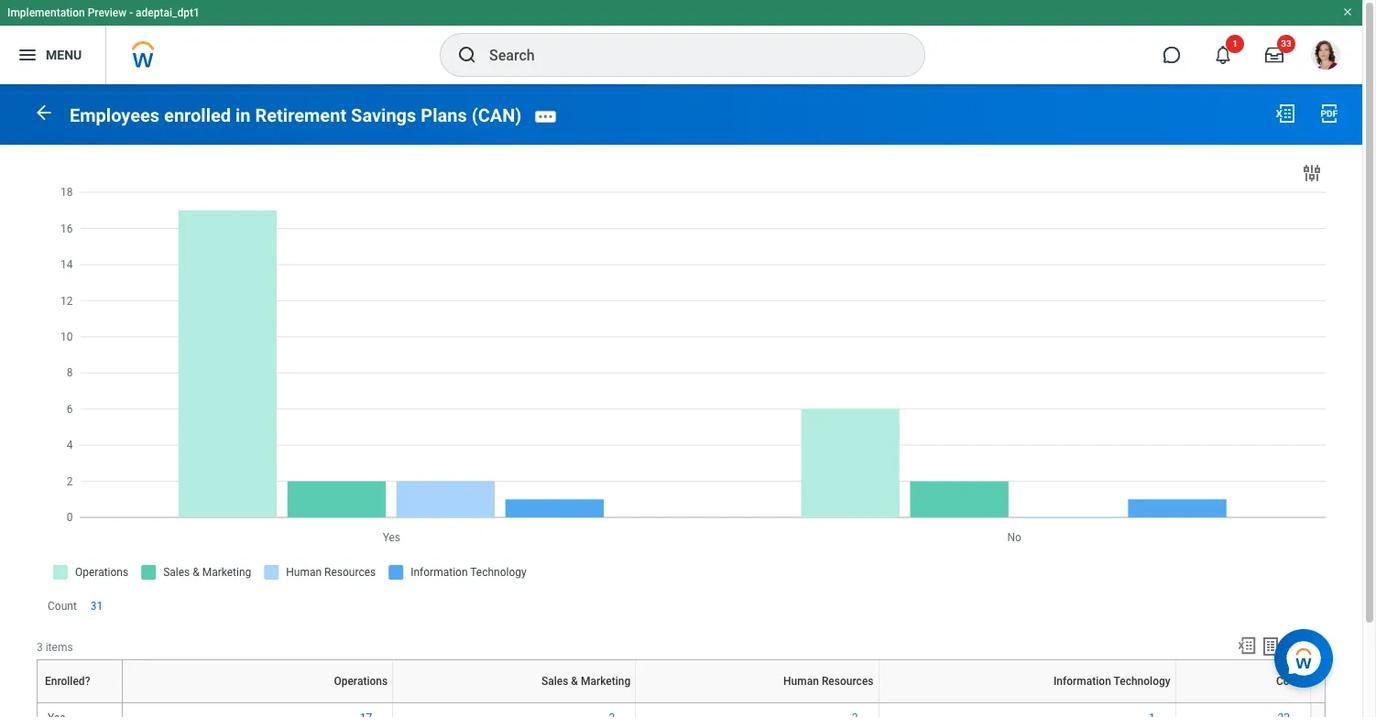Task type: describe. For each thing, give the bounding box(es) containing it.
menu banner
[[0, 0, 1363, 84]]

row element containing enrolled?
[[39, 661, 126, 703]]

0 horizontal spatial count
[[48, 600, 77, 613]]

1
[[1233, 38, 1238, 49]]

plans
[[421, 104, 467, 126]]

operations for operations
[[334, 675, 388, 688]]

-
[[129, 6, 133, 19]]

33 button
[[1255, 35, 1296, 75]]

enrolled? inside row element
[[45, 675, 90, 688]]

3
[[37, 641, 43, 654]]

1 button
[[1203, 35, 1245, 75]]

employees enrolled in retirement savings plans (can)
[[70, 104, 522, 126]]

menu
[[46, 47, 82, 62]]

count inside row element
[[1277, 675, 1306, 688]]

export to excel image
[[1237, 636, 1257, 656]]

1 vertical spatial resources
[[756, 703, 761, 704]]

configure and view chart data image
[[1301, 162, 1323, 184]]

sales & marketing
[[542, 675, 631, 688]]

information technology button
[[1022, 703, 1033, 704]]

enrolled? button
[[79, 703, 83, 704]]

toolbar inside employees enrolled in retirement savings plans (can) main content
[[1229, 636, 1326, 660]]

fullscreen image
[[1306, 636, 1326, 656]]

preview
[[88, 6, 127, 19]]

human resources
[[784, 675, 874, 688]]

(can)
[[472, 104, 522, 126]]

row element containing operations
[[123, 661, 1315, 703]]

export to worksheets image
[[1260, 636, 1282, 658]]

33
[[1282, 38, 1292, 49]]

& inside row element
[[571, 675, 578, 688]]

notifications large image
[[1214, 46, 1233, 64]]

adeptai_dpt1
[[136, 6, 200, 19]]

count column header
[[1176, 703, 1311, 705]]

menu button
[[0, 26, 106, 84]]

0 horizontal spatial &
[[513, 703, 513, 704]]

inbox large image
[[1266, 46, 1284, 64]]

close environment banner image
[[1343, 6, 1354, 17]]

31 button
[[91, 599, 106, 614]]

justify image
[[16, 44, 38, 66]]

1 horizontal spatial technology
[[1114, 675, 1171, 688]]

profile logan mcneil image
[[1312, 40, 1341, 73]]

view printable version (pdf) image
[[1319, 103, 1341, 125]]

employees enrolled in retirement savings plans (can) link
[[70, 104, 522, 126]]

0 horizontal spatial marketing
[[514, 703, 518, 704]]

export to excel image
[[1275, 103, 1297, 125]]

resources inside row element
[[822, 675, 874, 688]]



Task type: vqa. For each thing, say whether or not it's contained in the screenshot.
Employees enrolled in Retirement Savings Plans (CAN) main content
yes



Task type: locate. For each thing, give the bounding box(es) containing it.
2 horizontal spatial count
[[1277, 675, 1306, 688]]

1 horizontal spatial count
[[1242, 703, 1245, 704]]

employees
[[70, 104, 160, 126]]

1 horizontal spatial resources
[[822, 675, 874, 688]]

1 vertical spatial technology
[[1027, 703, 1032, 704]]

2 vertical spatial count
[[1242, 703, 1245, 704]]

retirement
[[255, 104, 347, 126]]

count down select to filter grid data image
[[1277, 675, 1306, 688]]

marketing
[[581, 675, 631, 688], [514, 703, 518, 704]]

human resources button
[[753, 703, 762, 704]]

previous page image
[[33, 102, 55, 124]]

0 horizontal spatial operations
[[255, 703, 259, 704]]

1 vertical spatial information
[[1022, 703, 1027, 704]]

items
[[46, 641, 73, 654]]

operations
[[334, 675, 388, 688], [255, 703, 259, 704]]

technology
[[1114, 675, 1171, 688], [1027, 703, 1032, 704]]

3 items
[[37, 641, 73, 654]]

0 vertical spatial sales
[[542, 675, 569, 688]]

enrolled?
[[45, 675, 90, 688], [79, 703, 83, 704]]

operations for operations sales & marketing human resources information technology count
[[255, 703, 259, 704]]

operations sales & marketing human resources information technology count
[[255, 703, 1245, 704]]

Search Workday  search field
[[489, 35, 887, 75]]

1 vertical spatial &
[[513, 703, 513, 704]]

0 horizontal spatial resources
[[756, 703, 761, 704]]

enrolled
[[164, 104, 231, 126]]

0 vertical spatial count
[[48, 600, 77, 613]]

0 vertical spatial enrolled?
[[45, 675, 90, 688]]

count left '31'
[[48, 600, 77, 613]]

sales inside row element
[[542, 675, 569, 688]]

0 horizontal spatial technology
[[1027, 703, 1032, 704]]

1 vertical spatial operations
[[255, 703, 259, 704]]

0 horizontal spatial information
[[1022, 703, 1027, 704]]

employees enrolled in retirement savings plans (can) main content
[[0, 84, 1363, 718]]

0 horizontal spatial sales
[[510, 703, 512, 704]]

search image
[[456, 44, 478, 66]]

1 horizontal spatial sales
[[542, 675, 569, 688]]

0 vertical spatial information
[[1054, 675, 1112, 688]]

1 horizontal spatial marketing
[[581, 675, 631, 688]]

implementation
[[7, 6, 85, 19]]

count down export to excel image
[[1242, 703, 1245, 704]]

31
[[91, 600, 103, 613]]

1 vertical spatial count
[[1277, 675, 1306, 688]]

0 horizontal spatial human
[[753, 703, 756, 704]]

human inside row element
[[784, 675, 819, 688]]

information inside row element
[[1054, 675, 1112, 688]]

human
[[784, 675, 819, 688], [753, 703, 756, 704]]

implementation preview -   adeptai_dpt1
[[7, 6, 200, 19]]

0 vertical spatial marketing
[[581, 675, 631, 688]]

1 vertical spatial enrolled?
[[79, 703, 83, 704]]

resources
[[822, 675, 874, 688], [756, 703, 761, 704]]

0 vertical spatial resources
[[822, 675, 874, 688]]

count
[[48, 600, 77, 613], [1277, 675, 1306, 688], [1242, 703, 1245, 704]]

1 vertical spatial human
[[753, 703, 756, 704]]

0 vertical spatial technology
[[1114, 675, 1171, 688]]

sales
[[542, 675, 569, 688], [510, 703, 512, 704]]

select to filter grid data image
[[1283, 637, 1303, 656]]

information
[[1054, 675, 1112, 688], [1022, 703, 1027, 704]]

1 vertical spatial marketing
[[514, 703, 518, 704]]

0 vertical spatial operations
[[334, 675, 388, 688]]

1 horizontal spatial information
[[1054, 675, 1112, 688]]

sales & marketing image
[[401, 711, 628, 718]]

0 vertical spatial human
[[784, 675, 819, 688]]

2 row element from the left
[[123, 661, 1315, 703]]

toolbar
[[1229, 636, 1326, 660]]

in
[[236, 104, 251, 126]]

1 horizontal spatial operations
[[334, 675, 388, 688]]

row element
[[39, 661, 126, 703], [123, 661, 1315, 703]]

savings
[[351, 104, 416, 126]]

1 horizontal spatial &
[[571, 675, 578, 688]]

1 vertical spatial sales
[[510, 703, 512, 704]]

1 horizontal spatial human
[[784, 675, 819, 688]]

marketing inside row element
[[581, 675, 631, 688]]

operations button
[[255, 703, 260, 704]]

&
[[571, 675, 578, 688], [513, 703, 513, 704]]

1 row element from the left
[[39, 661, 126, 703]]

0 vertical spatial &
[[571, 675, 578, 688]]

operations inside row element
[[334, 675, 388, 688]]

information technology
[[1054, 675, 1171, 688]]

sales & marketing button
[[510, 703, 519, 704]]



